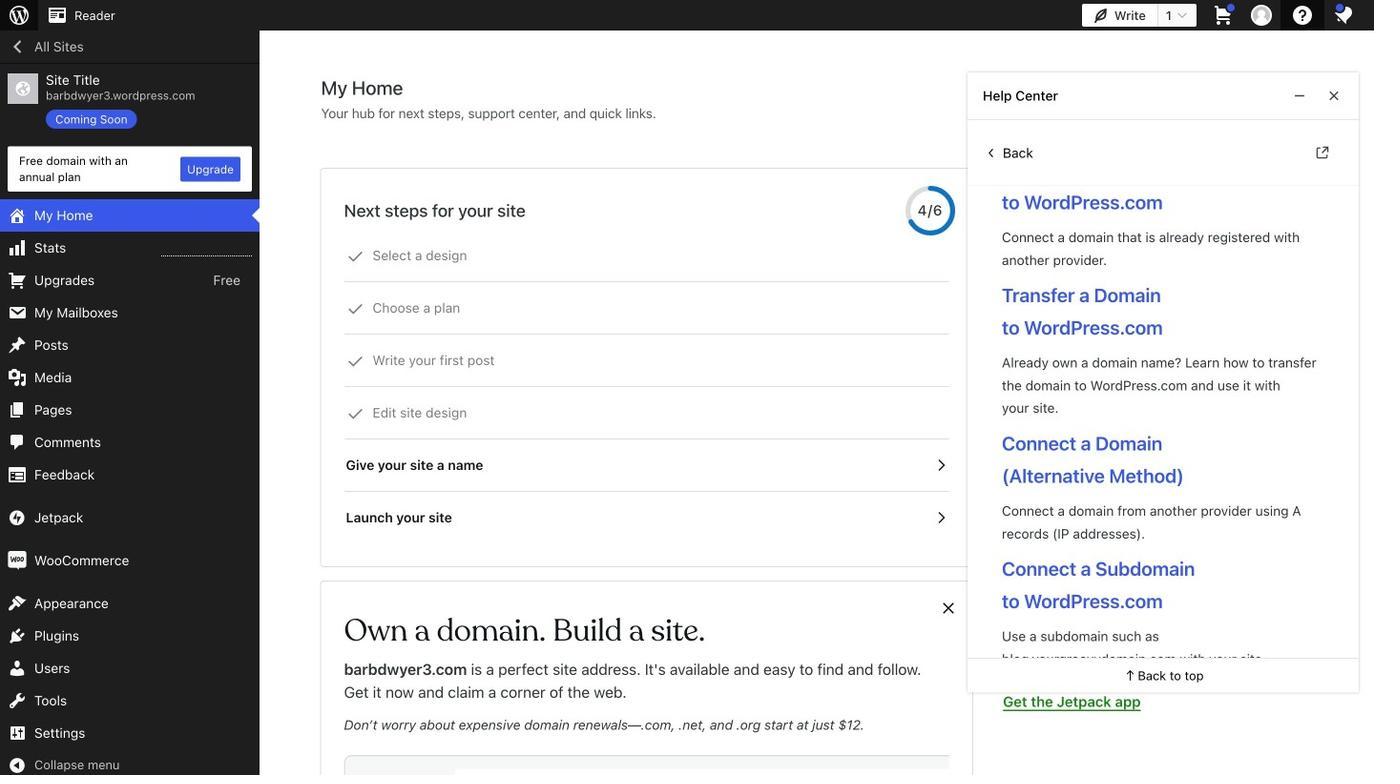 Task type: locate. For each thing, give the bounding box(es) containing it.
minimize help center image
[[1292, 84, 1308, 107]]

task enabled image
[[933, 457, 950, 474]]

1 vertical spatial img image
[[8, 552, 27, 571]]

list item
[[1366, 97, 1374, 167], [1366, 197, 1374, 286], [1366, 286, 1374, 357]]

2 img image from the top
[[8, 552, 27, 571]]

1 vertical spatial task complete image
[[347, 353, 364, 370]]

main content
[[321, 75, 1314, 776]]

1 list item from the top
[[1366, 97, 1374, 167]]

task complete image
[[347, 301, 364, 318], [347, 353, 364, 370], [347, 406, 364, 423]]

2 vertical spatial task complete image
[[347, 406, 364, 423]]

task enabled image
[[933, 510, 950, 527]]

wordpress and jetpack app image
[[1003, 571, 1050, 598]]

progress bar
[[906, 186, 955, 236]]

0 vertical spatial task complete image
[[347, 301, 364, 318]]

task complete image
[[347, 248, 364, 265]]

my shopping cart image
[[1212, 4, 1235, 27]]

img image
[[8, 509, 27, 528], [8, 552, 27, 571]]

0 vertical spatial img image
[[8, 509, 27, 528]]

my profile image
[[1251, 5, 1272, 26]]

help image
[[1291, 4, 1314, 27]]

highest hourly views 0 image
[[161, 244, 252, 257]]

3 list item from the top
[[1366, 286, 1374, 357]]

manage your sites image
[[8, 4, 31, 27]]



Task type: describe. For each thing, give the bounding box(es) containing it.
2 task complete image from the top
[[347, 353, 364, 370]]

3 task complete image from the top
[[347, 406, 364, 423]]

2 list item from the top
[[1366, 197, 1374, 286]]

manage your notifications image
[[1332, 4, 1355, 27]]

close help center image
[[1323, 84, 1346, 107]]

dismiss domain name promotion image
[[940, 597, 957, 620]]

1 img image from the top
[[8, 509, 27, 528]]

launchpad checklist element
[[344, 230, 950, 544]]

1 task complete image from the top
[[347, 301, 364, 318]]



